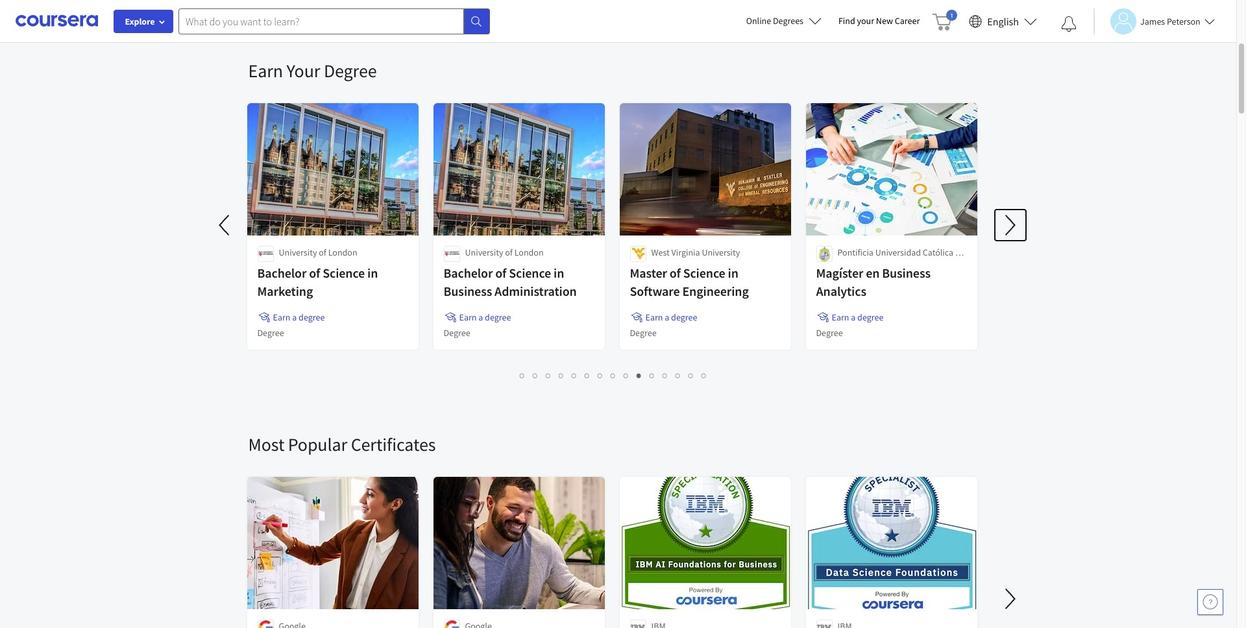 Task type: locate. For each thing, give the bounding box(es) containing it.
2 horizontal spatial university
[[702, 247, 740, 258]]

magíster
[[816, 265, 864, 281]]

analytics
[[816, 283, 867, 299]]

university for marketing
[[279, 247, 317, 258]]

explore button
[[114, 10, 173, 33]]

de
[[955, 247, 965, 258]]

of for software
[[670, 265, 681, 281]]

1 horizontal spatial in
[[554, 265, 564, 281]]

5 button
[[568, 368, 581, 383]]

university right virginia
[[702, 247, 740, 258]]

a down marketing
[[292, 312, 297, 323]]

bachelor up marketing
[[257, 265, 307, 281]]

university of london image
[[257, 246, 274, 262]]

degree down bachelor of science in marketing
[[299, 312, 325, 323]]

university right university of london icon
[[465, 247, 503, 258]]

a
[[292, 312, 297, 323], [479, 312, 483, 323], [665, 312, 669, 323], [851, 312, 856, 323]]

shopping cart: 1 item image
[[933, 10, 958, 31]]

8
[[611, 369, 616, 382]]

3 degree from the left
[[671, 312, 697, 323]]

earn for marketing
[[273, 312, 290, 323]]

1 horizontal spatial science
[[509, 265, 551, 281]]

of down virginia
[[670, 265, 681, 281]]

0 vertical spatial list
[[248, 2, 988, 16]]

10 11 12 13 14 15
[[637, 369, 712, 382]]

2 university of london from the left
[[465, 247, 544, 258]]

2 a from the left
[[479, 312, 483, 323]]

business inside bachelor of science in business administration
[[444, 283, 492, 299]]

in
[[367, 265, 378, 281], [554, 265, 564, 281], [728, 265, 739, 281]]

degree
[[299, 312, 325, 323], [485, 312, 511, 323], [671, 312, 697, 323], [858, 312, 884, 323]]

business
[[882, 265, 931, 281], [444, 283, 492, 299]]

previous slide image
[[209, 210, 241, 241]]

earn a degree down bachelor of science in business administration
[[459, 312, 511, 323]]

1 vertical spatial list
[[248, 368, 979, 383]]

degree
[[324, 59, 377, 82], [257, 327, 284, 339], [444, 327, 470, 339], [630, 327, 657, 339], [816, 327, 843, 339]]

2 science from the left
[[509, 265, 551, 281]]

1 a from the left
[[292, 312, 297, 323]]

university
[[279, 247, 317, 258], [465, 247, 503, 258], [702, 247, 740, 258]]

1 list from the top
[[248, 2, 988, 16]]

administration
[[495, 283, 577, 299]]

2 university from the left
[[465, 247, 503, 258]]

3 science from the left
[[683, 265, 725, 281]]

west virginia university
[[651, 247, 740, 258]]

degree for business
[[444, 327, 470, 339]]

of inside bachelor of science in business administration
[[495, 265, 507, 281]]

2 list from the top
[[248, 368, 979, 383]]

show notifications image
[[1061, 16, 1077, 32]]

explore
[[125, 16, 155, 27]]

2 button
[[529, 368, 542, 383]]

3 university from the left
[[702, 247, 740, 258]]

bachelor
[[257, 265, 307, 281], [444, 265, 493, 281]]

list
[[248, 2, 988, 16], [248, 368, 979, 383]]

earn for business
[[459, 312, 477, 323]]

4
[[559, 369, 564, 382]]

5
[[572, 369, 577, 382]]

1 earn a degree from the left
[[273, 312, 325, 323]]

7
[[598, 369, 603, 382]]

1 horizontal spatial london
[[515, 247, 544, 258]]

list containing 1
[[248, 368, 979, 383]]

degree down bachelor of science in business administration
[[485, 312, 511, 323]]

bachelor inside bachelor of science in business administration
[[444, 265, 493, 281]]

in inside master of science in software engineering
[[728, 265, 739, 281]]

most
[[248, 433, 285, 456]]

0 horizontal spatial business
[[444, 283, 492, 299]]

london
[[328, 247, 357, 258], [515, 247, 544, 258]]

london up bachelor of science in business administration
[[515, 247, 544, 258]]

3 a from the left
[[665, 312, 669, 323]]

15
[[702, 369, 712, 382]]

1 london from the left
[[328, 247, 357, 258]]

earn a degree
[[273, 312, 325, 323], [459, 312, 511, 323], [646, 312, 697, 323], [832, 312, 884, 323]]

james
[[1141, 15, 1165, 27]]

in inside bachelor of science in marketing
[[367, 265, 378, 281]]

2 bachelor from the left
[[444, 265, 493, 281]]

in inside bachelor of science in business administration
[[554, 265, 564, 281]]

2 degree from the left
[[485, 312, 511, 323]]

of up administration
[[495, 265, 507, 281]]

earn down marketing
[[273, 312, 290, 323]]

2 horizontal spatial in
[[728, 265, 739, 281]]

1 horizontal spatial university
[[465, 247, 503, 258]]

2 earn a degree from the left
[[459, 312, 511, 323]]

a down analytics
[[851, 312, 856, 323]]

1 horizontal spatial business
[[882, 265, 931, 281]]

3 earn a degree from the left
[[646, 312, 697, 323]]

2 in from the left
[[554, 265, 564, 281]]

11 button
[[646, 368, 660, 383]]

1 bachelor from the left
[[257, 265, 307, 281]]

earn a degree down marketing
[[273, 312, 325, 323]]

4 a from the left
[[851, 312, 856, 323]]

in for master of science in software engineering
[[728, 265, 739, 281]]

1 degree from the left
[[299, 312, 325, 323]]

bachelor of science in business administration
[[444, 265, 577, 299]]

What do you want to learn? text field
[[179, 8, 464, 34]]

None search field
[[179, 8, 490, 34]]

science for business
[[509, 265, 551, 281]]

9 button
[[620, 368, 633, 383]]

0 vertical spatial business
[[882, 265, 931, 281]]

science for software
[[683, 265, 725, 281]]

science inside bachelor of science in business administration
[[509, 265, 551, 281]]

earn a degree down analytics
[[832, 312, 884, 323]]

coursera image
[[16, 11, 98, 31]]

bachelor inside bachelor of science in marketing
[[257, 265, 307, 281]]

en
[[866, 265, 880, 281]]

2 horizontal spatial science
[[683, 265, 725, 281]]

earn down bachelor of science in business administration
[[459, 312, 477, 323]]

english
[[988, 15, 1019, 28]]

of for marketing
[[309, 265, 320, 281]]

0 horizontal spatial university
[[279, 247, 317, 258]]

1 horizontal spatial bachelor
[[444, 265, 493, 281]]

in for bachelor of science in marketing
[[367, 265, 378, 281]]

a for business
[[479, 312, 483, 323]]

online degrees
[[746, 15, 804, 27]]

of
[[319, 247, 326, 258], [505, 247, 513, 258], [309, 265, 320, 281], [495, 265, 507, 281], [670, 265, 681, 281]]

7 button
[[594, 368, 607, 383]]

london up bachelor of science in marketing
[[328, 247, 357, 258]]

13
[[676, 369, 686, 382]]

of inside bachelor of science in marketing
[[309, 265, 320, 281]]

next slide image
[[995, 210, 1026, 241]]

business down university of london icon
[[444, 283, 492, 299]]

bachelor of science in marketing
[[257, 265, 378, 299]]

1 university from the left
[[279, 247, 317, 258]]

bachelor for bachelor of science in business administration
[[444, 265, 493, 281]]

bachelor down university of london icon
[[444, 265, 493, 281]]

university for business
[[465, 247, 503, 258]]

science inside master of science in software engineering
[[683, 265, 725, 281]]

1 horizontal spatial university of london
[[465, 247, 544, 258]]

degree for business
[[485, 312, 511, 323]]

degree down master of science in software engineering
[[671, 312, 697, 323]]

master
[[630, 265, 667, 281]]

1 vertical spatial business
[[444, 283, 492, 299]]

university of london up bachelor of science in marketing
[[279, 247, 357, 258]]

6
[[585, 369, 590, 382]]

0 horizontal spatial bachelor
[[257, 265, 307, 281]]

business down universidad
[[882, 265, 931, 281]]

1 university of london from the left
[[279, 247, 357, 258]]

earn a degree down software
[[646, 312, 697, 323]]

degree down magíster en business analytics
[[858, 312, 884, 323]]

1 in from the left
[[367, 265, 378, 281]]

0 horizontal spatial london
[[328, 247, 357, 258]]

certificates
[[351, 433, 436, 456]]

0 horizontal spatial in
[[367, 265, 378, 281]]

a down bachelor of science in business administration
[[479, 312, 483, 323]]

university right university of london image in the top left of the page
[[279, 247, 317, 258]]

1 science from the left
[[323, 265, 365, 281]]

degree for marketing
[[299, 312, 325, 323]]

university of london
[[279, 247, 357, 258], [465, 247, 544, 258]]

of up bachelor of science in marketing
[[319, 247, 326, 258]]

of up marketing
[[309, 265, 320, 281]]

magíster en business analytics
[[816, 265, 931, 299]]

0 horizontal spatial science
[[323, 265, 365, 281]]

2 london from the left
[[515, 247, 544, 258]]

university of london for marketing
[[279, 247, 357, 258]]

of inside master of science in software engineering
[[670, 265, 681, 281]]

15 button
[[698, 368, 712, 383]]

14
[[689, 369, 699, 382]]

london for bachelor of science in marketing
[[328, 247, 357, 258]]

science inside bachelor of science in marketing
[[323, 265, 365, 281]]

6 button
[[581, 368, 594, 383]]

earn down software
[[646, 312, 663, 323]]

earn
[[248, 59, 283, 82], [273, 312, 290, 323], [459, 312, 477, 323], [646, 312, 663, 323], [832, 312, 849, 323]]

0 horizontal spatial university of london
[[279, 247, 357, 258]]

degree for software
[[630, 327, 657, 339]]

west
[[651, 247, 670, 258]]

a down software
[[665, 312, 669, 323]]

1
[[520, 369, 525, 382]]

university of london up bachelor of science in business administration
[[465, 247, 544, 258]]

science
[[323, 265, 365, 281], [509, 265, 551, 281], [683, 265, 725, 281]]

business inside magíster en business analytics
[[882, 265, 931, 281]]

software
[[630, 283, 680, 299]]

chile
[[838, 260, 857, 271]]

3 in from the left
[[728, 265, 739, 281]]



Task type: describe. For each thing, give the bounding box(es) containing it.
pontificia universidad católica de chile
[[838, 247, 965, 271]]

earn a degree for marketing
[[273, 312, 325, 323]]

4 degree from the left
[[858, 312, 884, 323]]

católica
[[923, 247, 954, 258]]

pontificia universidad católica de chile image
[[816, 246, 833, 262]]

8 button
[[607, 368, 620, 383]]

your
[[287, 59, 320, 82]]

science for marketing
[[323, 265, 365, 281]]

11
[[650, 369, 660, 382]]

university of london for business
[[465, 247, 544, 258]]

earn a degree for business
[[459, 312, 511, 323]]

4 button
[[555, 368, 568, 383]]

london for bachelor of science in business administration
[[515, 247, 544, 258]]

master of science in software engineering
[[630, 265, 749, 299]]

2
[[533, 369, 538, 382]]

4 earn a degree from the left
[[832, 312, 884, 323]]

most popular certificates carousel element
[[242, 394, 1246, 628]]

pontificia
[[838, 247, 874, 258]]

english button
[[964, 0, 1043, 42]]

13 button
[[672, 368, 686, 383]]

earn for software
[[646, 312, 663, 323]]

marketing
[[257, 283, 313, 299]]

career
[[895, 15, 920, 27]]

peterson
[[1167, 15, 1201, 27]]

a for software
[[665, 312, 669, 323]]

degree for marketing
[[257, 327, 284, 339]]

find your new career link
[[832, 13, 927, 29]]

of for business
[[495, 265, 507, 281]]

10
[[637, 369, 647, 382]]

12 button
[[659, 368, 673, 383]]

james peterson button
[[1094, 8, 1215, 34]]

next slide image
[[995, 584, 1026, 615]]

12
[[663, 369, 673, 382]]

3
[[546, 369, 551, 382]]

degrees
[[773, 15, 804, 27]]

popular
[[288, 433, 347, 456]]

virginia
[[672, 247, 700, 258]]

of up bachelor of science in business administration
[[505, 247, 513, 258]]

a for marketing
[[292, 312, 297, 323]]

earn a degree for software
[[646, 312, 697, 323]]

3 button
[[542, 368, 555, 383]]

james peterson
[[1141, 15, 1201, 27]]

earn your degree carousel element
[[209, 20, 1026, 394]]

in for bachelor of science in business administration
[[554, 265, 564, 281]]

1 button
[[516, 368, 529, 383]]

9
[[624, 369, 629, 382]]

earn your degree
[[248, 59, 377, 82]]

your
[[857, 15, 874, 27]]

find
[[839, 15, 855, 27]]

university of london image
[[444, 246, 460, 262]]

find your new career
[[839, 15, 920, 27]]

help center image
[[1203, 595, 1218, 610]]

universidad
[[876, 247, 921, 258]]

degree for software
[[671, 312, 697, 323]]

online degrees button
[[736, 6, 832, 35]]

west virginia university image
[[630, 246, 646, 262]]

10 button
[[633, 368, 647, 383]]

14 button
[[685, 368, 699, 383]]

list inside earn your degree carousel element
[[248, 368, 979, 383]]

earn left your
[[248, 59, 283, 82]]

online
[[746, 15, 771, 27]]

new
[[876, 15, 893, 27]]

most popular certificates
[[248, 433, 436, 456]]

engineering
[[683, 283, 749, 299]]

earn down analytics
[[832, 312, 849, 323]]

bachelor for bachelor of science in marketing
[[257, 265, 307, 281]]



Task type: vqa. For each thing, say whether or not it's contained in the screenshot.
1st LIST from the top
yes



